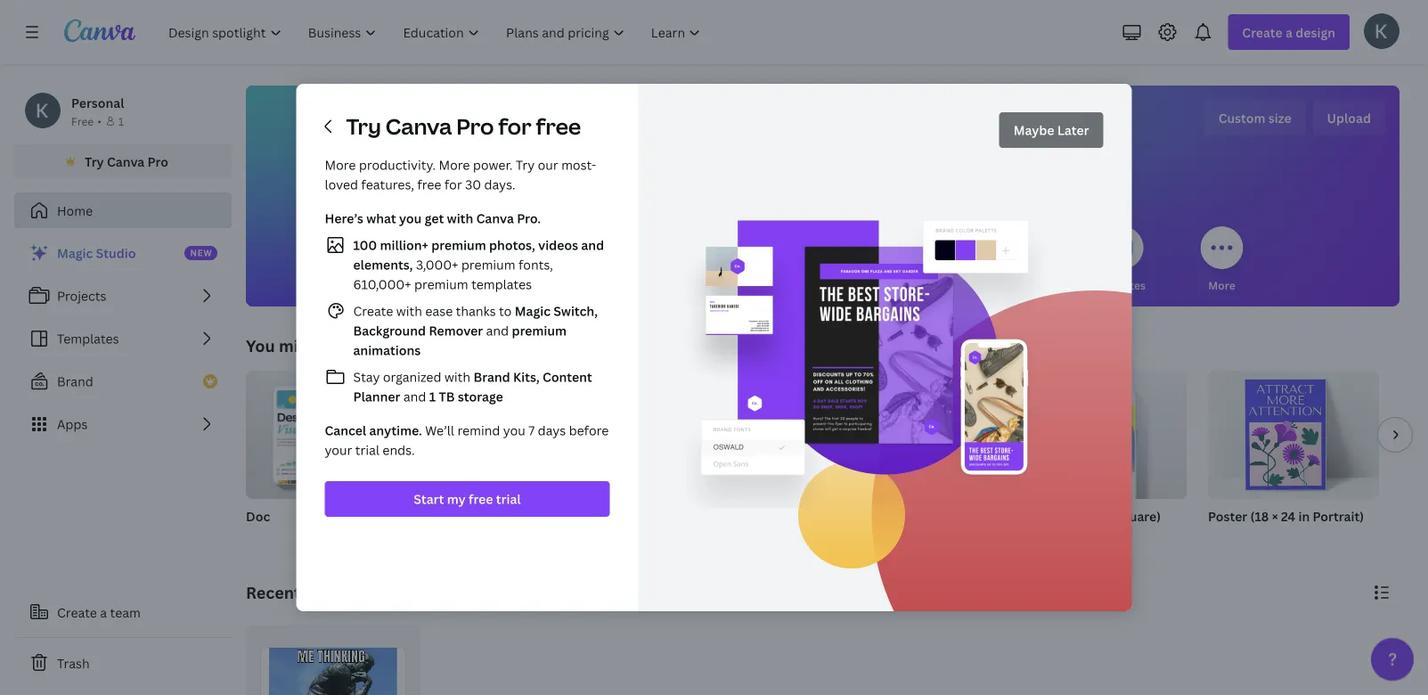 Task type: describe. For each thing, give the bounding box(es) containing it.
ends.
[[383, 442, 415, 459]]

videos button
[[902, 214, 944, 307]]

0 vertical spatial free
[[536, 112, 581, 141]]

more productivity. more power. try our most- loved features, free for 30 days.
[[325, 156, 597, 193]]

home link
[[14, 193, 232, 228]]

photos,
[[489, 237, 536, 254]]

premium down 3,000+
[[414, 276, 469, 293]]

print
[[985, 278, 1011, 292]]

tb
[[439, 388, 455, 405]]

start my free trial button
[[325, 481, 610, 517]]

brand for brand
[[57, 373, 93, 390]]

group for doc
[[246, 371, 417, 499]]

media
[[824, 278, 856, 292]]

(square)
[[1110, 508, 1162, 525]]

×
[[1273, 508, 1279, 525]]

poster (18 × 24 in portrait) group
[[1209, 371, 1380, 547]]

docs
[[511, 278, 537, 292]]

0 vertical spatial with
[[447, 210, 474, 227]]

premium up templates
[[462, 256, 516, 273]]

100
[[353, 237, 377, 254]]

apps link
[[14, 406, 232, 442]]

features,
[[361, 176, 414, 193]]

days
[[538, 422, 566, 439]]

whiteboards button
[[590, 214, 657, 307]]

group for video
[[824, 371, 995, 499]]

premium inside premium animations
[[512, 322, 567, 339]]

personal
[[71, 94, 124, 111]]

24
[[1282, 508, 1296, 525]]

and for and 1 tb storage
[[404, 388, 426, 405]]

design
[[821, 106, 912, 145]]

try canva pro for free
[[346, 112, 581, 141]]

we'll remind you 7 days before your trial ends.
[[325, 422, 609, 459]]

projects link
[[14, 278, 232, 314]]

recent
[[246, 582, 301, 603]]

switch,
[[554, 303, 598, 320]]

ease
[[426, 303, 453, 320]]

30
[[465, 176, 481, 193]]

social media button
[[790, 214, 856, 307]]

kits,
[[513, 369, 540, 386]]

more for more
[[1209, 278, 1236, 292]]

today?
[[918, 106, 1018, 145]]

try...
[[391, 335, 426, 357]]

my
[[447, 491, 466, 508]]

trial inside we'll remind you 7 days before your trial ends.
[[355, 442, 380, 459]]

create for create with ease thanks to
[[353, 303, 393, 320]]

premium animations
[[353, 322, 567, 359]]

try for try canva pro for free
[[346, 112, 381, 141]]

for you button
[[402, 214, 445, 307]]

we'll
[[425, 422, 455, 439]]

apps
[[57, 416, 88, 433]]

1 horizontal spatial to
[[499, 303, 512, 320]]

try inside more productivity. more power. try our most- loved features, free for 30 days.
[[516, 156, 535, 173]]

more button
[[1201, 214, 1244, 307]]

brand for brand kits, content planner
[[474, 369, 511, 386]]

create a team
[[57, 604, 141, 621]]

templates link
[[14, 321, 232, 357]]

more for more productivity. more power. try our most- loved features, free for 30 days.
[[325, 156, 356, 173]]

presentation (16:9) group
[[631, 371, 802, 547]]

you might want to try...
[[246, 335, 426, 357]]

home
[[57, 202, 93, 219]]

(18
[[1251, 508, 1270, 525]]

print products
[[985, 278, 1060, 292]]

want
[[328, 335, 367, 357]]

brand kits, content planner
[[353, 369, 593, 405]]

list containing 100 million+ premium photos, videos and elements,
[[325, 234, 610, 406]]

for inside more productivity. more power. try our most- loved features, free for 30 days.
[[445, 176, 462, 193]]

start my free trial
[[414, 491, 521, 508]]

video
[[824, 508, 859, 525]]

instagram post (square) group
[[1016, 371, 1187, 547]]

your
[[325, 442, 352, 459]]

our
[[538, 156, 559, 173]]

for you
[[404, 278, 443, 292]]

post
[[1080, 508, 1107, 525]]

whiteboard
[[439, 508, 510, 525]]

thanks
[[456, 303, 496, 320]]

100 million+ premium photos, videos and elements,
[[353, 237, 604, 273]]

new
[[190, 247, 212, 259]]

magic for studio
[[57, 245, 93, 262]]

group for instagram post (square)
[[1016, 371, 1187, 499]]

instagram
[[1016, 508, 1077, 525]]

whiteboard group
[[439, 371, 610, 547]]

7
[[529, 422, 535, 439]]

productivity.
[[359, 156, 436, 173]]

stay
[[353, 369, 380, 386]]

canva for try canva pro
[[107, 153, 145, 170]]

3,000+ premium fonts, 610,000+ premium templates
[[353, 256, 553, 293]]

1 vertical spatial with
[[396, 303, 422, 320]]

instagram post (square)
[[1016, 508, 1162, 525]]

create a team button
[[14, 595, 232, 630]]

days.
[[484, 176, 516, 193]]

create with ease thanks to
[[353, 303, 515, 320]]



Task type: vqa. For each thing, say whether or not it's contained in the screenshot.
'Studies'
no



Task type: locate. For each thing, give the bounding box(es) containing it.
websites
[[1099, 278, 1146, 292]]

you for will
[[762, 106, 815, 145]]

0 horizontal spatial to
[[370, 335, 387, 357]]

0 vertical spatial for
[[499, 112, 532, 141]]

2 horizontal spatial canva
[[477, 210, 514, 227]]

0 vertical spatial canva
[[386, 112, 452, 141]]

try inside try canva pro button
[[85, 153, 104, 170]]

1 vertical spatial to
[[370, 335, 387, 357]]

for left '30'
[[445, 176, 462, 193]]

1 horizontal spatial more
[[439, 156, 470, 173]]

free up our
[[536, 112, 581, 141]]

canva up photos,
[[477, 210, 514, 227]]

products
[[1013, 278, 1060, 292]]

0 horizontal spatial canva
[[107, 153, 145, 170]]

magic left 'studio'
[[57, 245, 93, 262]]

magic inside magic switch, background remover
[[515, 303, 551, 320]]

1 vertical spatial magic
[[515, 303, 551, 320]]

here's what you get with canva pro.
[[325, 210, 541, 227]]

remind
[[458, 422, 500, 439]]

what will you design today?
[[629, 106, 1018, 145]]

6 group from the left
[[1209, 371, 1380, 499]]

list containing magic studio
[[14, 235, 232, 442]]

4 group from the left
[[824, 371, 995, 499]]

2 horizontal spatial and
[[582, 237, 604, 254]]

and 1 tb storage
[[401, 388, 503, 405]]

0 horizontal spatial pro
[[148, 153, 168, 170]]

0 vertical spatial and
[[582, 237, 604, 254]]

0 horizontal spatial 1
[[118, 114, 124, 128]]

trial down cancel anytime.
[[355, 442, 380, 459]]

premium up 3,000+
[[432, 237, 486, 254]]

1 horizontal spatial free
[[469, 491, 493, 508]]

0 horizontal spatial magic
[[57, 245, 93, 262]]

projects
[[57, 287, 106, 304]]

magic down docs
[[515, 303, 551, 320]]

you left 7
[[503, 422, 526, 439]]

you inside we'll remind you 7 days before your trial ends.
[[503, 422, 526, 439]]

and inside 100 million+ premium photos, videos and elements,
[[582, 237, 604, 254]]

pro
[[457, 112, 494, 141], [148, 153, 168, 170]]

to down templates
[[499, 303, 512, 320]]

organized
[[383, 369, 442, 386]]

free inside button
[[469, 491, 493, 508]]

most-
[[562, 156, 597, 173]]

you right will
[[762, 106, 815, 145]]

trash link
[[14, 645, 232, 681]]

with
[[447, 210, 474, 227], [396, 303, 422, 320], [445, 369, 471, 386]]

2 group from the left
[[439, 371, 610, 499]]

1 horizontal spatial magic
[[515, 303, 551, 320]]

trial
[[355, 442, 380, 459], [496, 491, 521, 508]]

you
[[762, 106, 815, 145], [399, 210, 422, 227], [424, 278, 443, 292], [503, 422, 526, 439]]

for up the power.
[[499, 112, 532, 141]]

what
[[367, 210, 396, 227]]

1 horizontal spatial try
[[346, 112, 381, 141]]

websites button
[[1099, 214, 1146, 307]]

free
[[71, 114, 94, 128]]

for
[[404, 278, 421, 292]]

1 group from the left
[[246, 371, 417, 499]]

2 horizontal spatial try
[[516, 156, 535, 173]]

and down 'thanks'
[[483, 322, 512, 339]]

presentation (16:9)
[[631, 508, 747, 525]]

might
[[279, 335, 324, 357]]

presentations
[[687, 278, 759, 292]]

try left our
[[516, 156, 535, 173]]

1 horizontal spatial list
[[325, 234, 610, 406]]

(16:9)
[[712, 508, 747, 525]]

1 vertical spatial canva
[[107, 153, 145, 170]]

later
[[1058, 122, 1090, 139]]

power.
[[473, 156, 513, 173]]

1 horizontal spatial pro
[[457, 112, 494, 141]]

group for poster (18 × 24 in portrait)
[[1209, 371, 1380, 499]]

canva inside button
[[107, 153, 145, 170]]

1 horizontal spatial 1
[[429, 388, 436, 405]]

try down the •
[[85, 153, 104, 170]]

canva up home 'link' on the left
[[107, 153, 145, 170]]

a
[[100, 604, 107, 621]]

1 horizontal spatial for
[[499, 112, 532, 141]]

to
[[499, 303, 512, 320], [370, 335, 387, 357]]

create left the a
[[57, 604, 97, 621]]

canva up productivity. in the top of the page
[[386, 112, 452, 141]]

trial inside button
[[496, 491, 521, 508]]

2 vertical spatial free
[[469, 491, 493, 508]]

top level navigation element
[[157, 14, 716, 50]]

None search field
[[556, 166, 1091, 201]]

you left get
[[399, 210, 422, 227]]

designs
[[305, 582, 364, 603]]

•
[[97, 114, 102, 128]]

list
[[325, 234, 610, 406], [14, 235, 232, 442]]

more inside button
[[1209, 278, 1236, 292]]

anytime.
[[370, 422, 422, 439]]

1 horizontal spatial canva
[[386, 112, 452, 141]]

free up here's what you get with canva pro.
[[418, 176, 442, 193]]

video group
[[824, 371, 995, 547]]

with down for
[[396, 303, 422, 320]]

elements,
[[353, 256, 413, 273]]

team
[[110, 604, 141, 621]]

pro for try canva pro
[[148, 153, 168, 170]]

create up background on the top left
[[353, 303, 393, 320]]

free •
[[71, 114, 102, 128]]

recent designs
[[246, 582, 364, 603]]

magic
[[57, 245, 93, 262], [515, 303, 551, 320]]

2 vertical spatial canva
[[477, 210, 514, 227]]

with right get
[[447, 210, 474, 227]]

pro for try canva pro for free
[[457, 112, 494, 141]]

and
[[582, 237, 604, 254], [483, 322, 512, 339], [404, 388, 426, 405]]

cancel anytime.
[[325, 422, 422, 439]]

maybe
[[1014, 122, 1055, 139]]

1 horizontal spatial and
[[483, 322, 512, 339]]

with up and 1 tb storage
[[445, 369, 471, 386]]

premium down switch,
[[512, 322, 567, 339]]

1 vertical spatial and
[[483, 322, 512, 339]]

0 vertical spatial create
[[353, 303, 393, 320]]

create inside button
[[57, 604, 97, 621]]

doc group
[[246, 371, 417, 547]]

and for and
[[483, 322, 512, 339]]

610,000+
[[353, 276, 411, 293]]

docs button
[[502, 214, 545, 307]]

0 horizontal spatial free
[[418, 176, 442, 193]]

magic for switch,
[[515, 303, 551, 320]]

studio
[[96, 245, 136, 262]]

brand
[[474, 369, 511, 386], [57, 373, 93, 390]]

free right the my
[[469, 491, 493, 508]]

you
[[246, 335, 275, 357]]

1
[[118, 114, 124, 128], [429, 388, 436, 405]]

0 horizontal spatial for
[[445, 176, 462, 193]]

and down the stay organized with
[[404, 388, 426, 405]]

1 horizontal spatial create
[[353, 303, 393, 320]]

0 vertical spatial pro
[[457, 112, 494, 141]]

group for presentation (16:9)
[[631, 371, 802, 499]]

brand up storage
[[474, 369, 511, 386]]

trash
[[57, 655, 90, 672]]

planner
[[353, 388, 401, 405]]

1 vertical spatial 1
[[429, 388, 436, 405]]

1 horizontal spatial brand
[[474, 369, 511, 386]]

0 horizontal spatial trial
[[355, 442, 380, 459]]

create for create a team
[[57, 604, 97, 621]]

print products button
[[985, 214, 1060, 307]]

0 horizontal spatial list
[[14, 235, 232, 442]]

1 left tb
[[429, 388, 436, 405]]

and right the "videos"
[[582, 237, 604, 254]]

0 vertical spatial to
[[499, 303, 512, 320]]

2 horizontal spatial free
[[536, 112, 581, 141]]

trial right the my
[[496, 491, 521, 508]]

what
[[629, 106, 704, 145]]

you down 3,000+
[[424, 278, 443, 292]]

portrait)
[[1314, 508, 1365, 525]]

group for whiteboard
[[439, 371, 610, 499]]

premium inside 100 million+ premium photos, videos and elements,
[[432, 237, 486, 254]]

start
[[414, 491, 444, 508]]

templates
[[57, 330, 119, 347]]

canva for try canva pro for free
[[386, 112, 452, 141]]

get
[[425, 210, 444, 227]]

brand up apps
[[57, 373, 93, 390]]

0 horizontal spatial try
[[85, 153, 104, 170]]

3 group from the left
[[631, 371, 802, 499]]

5 group from the left
[[1016, 371, 1187, 499]]

0 vertical spatial trial
[[355, 442, 380, 459]]

0 horizontal spatial and
[[404, 388, 426, 405]]

0 horizontal spatial brand
[[57, 373, 93, 390]]

pro.
[[517, 210, 541, 227]]

you inside button
[[424, 278, 443, 292]]

1 horizontal spatial trial
[[496, 491, 521, 508]]

brand inside brand kits, content planner
[[474, 369, 511, 386]]

before
[[569, 422, 609, 439]]

1 vertical spatial free
[[418, 176, 442, 193]]

1 vertical spatial create
[[57, 604, 97, 621]]

content
[[543, 369, 593, 386]]

doc
[[246, 508, 270, 525]]

pro up the power.
[[457, 112, 494, 141]]

to left try...
[[370, 335, 387, 357]]

1 vertical spatial trial
[[496, 491, 521, 508]]

remover
[[429, 322, 483, 339]]

will
[[710, 106, 756, 145]]

you for remind
[[503, 422, 526, 439]]

1 vertical spatial for
[[445, 176, 462, 193]]

pro up home 'link' on the left
[[148, 153, 168, 170]]

try up productivity. in the top of the page
[[346, 112, 381, 141]]

presentation
[[631, 508, 709, 525]]

0 horizontal spatial more
[[325, 156, 356, 173]]

pro inside button
[[148, 153, 168, 170]]

cancel
[[325, 422, 367, 439]]

2 horizontal spatial more
[[1209, 278, 1236, 292]]

try for try canva pro
[[85, 153, 104, 170]]

social media
[[790, 278, 856, 292]]

background
[[353, 322, 426, 339]]

0 horizontal spatial create
[[57, 604, 97, 621]]

try canva pro
[[85, 153, 168, 170]]

videos
[[905, 278, 941, 292]]

presentations button
[[687, 214, 759, 307]]

0 vertical spatial 1
[[118, 114, 124, 128]]

2 vertical spatial with
[[445, 369, 471, 386]]

you for what
[[399, 210, 422, 227]]

0 vertical spatial magic
[[57, 245, 93, 262]]

1 vertical spatial pro
[[148, 153, 168, 170]]

1 right the •
[[118, 114, 124, 128]]

million+
[[380, 237, 429, 254]]

here's
[[325, 210, 364, 227]]

group
[[246, 371, 417, 499], [439, 371, 610, 499], [631, 371, 802, 499], [824, 371, 995, 499], [1016, 371, 1187, 499], [1209, 371, 1380, 499]]

try canva pro button
[[14, 144, 232, 178]]

free inside more productivity. more power. try our most- loved features, free for 30 days.
[[418, 176, 442, 193]]

storage
[[458, 388, 503, 405]]

2 vertical spatial and
[[404, 388, 426, 405]]



